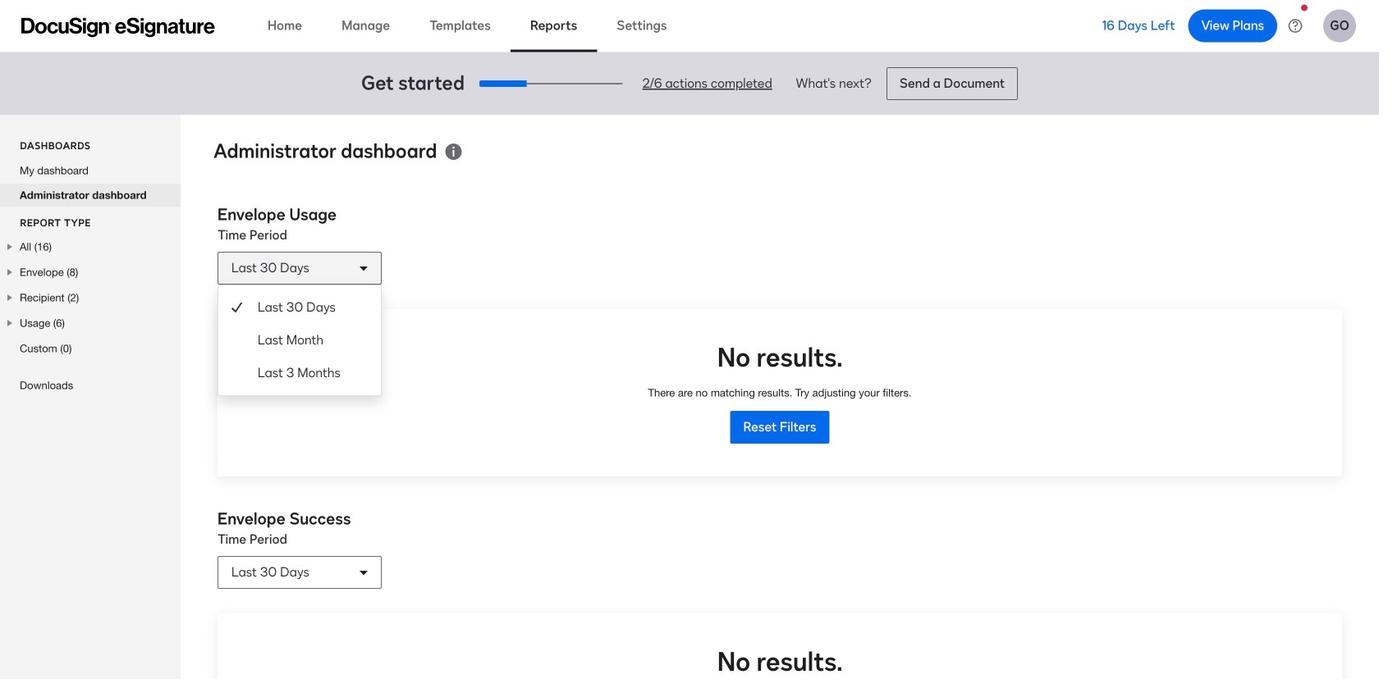 Task type: vqa. For each thing, say whether or not it's contained in the screenshot.
DocuSign eSignature 'image'
yes



Task type: describe. For each thing, give the bounding box(es) containing it.
docusign esignature image
[[21, 18, 215, 37]]



